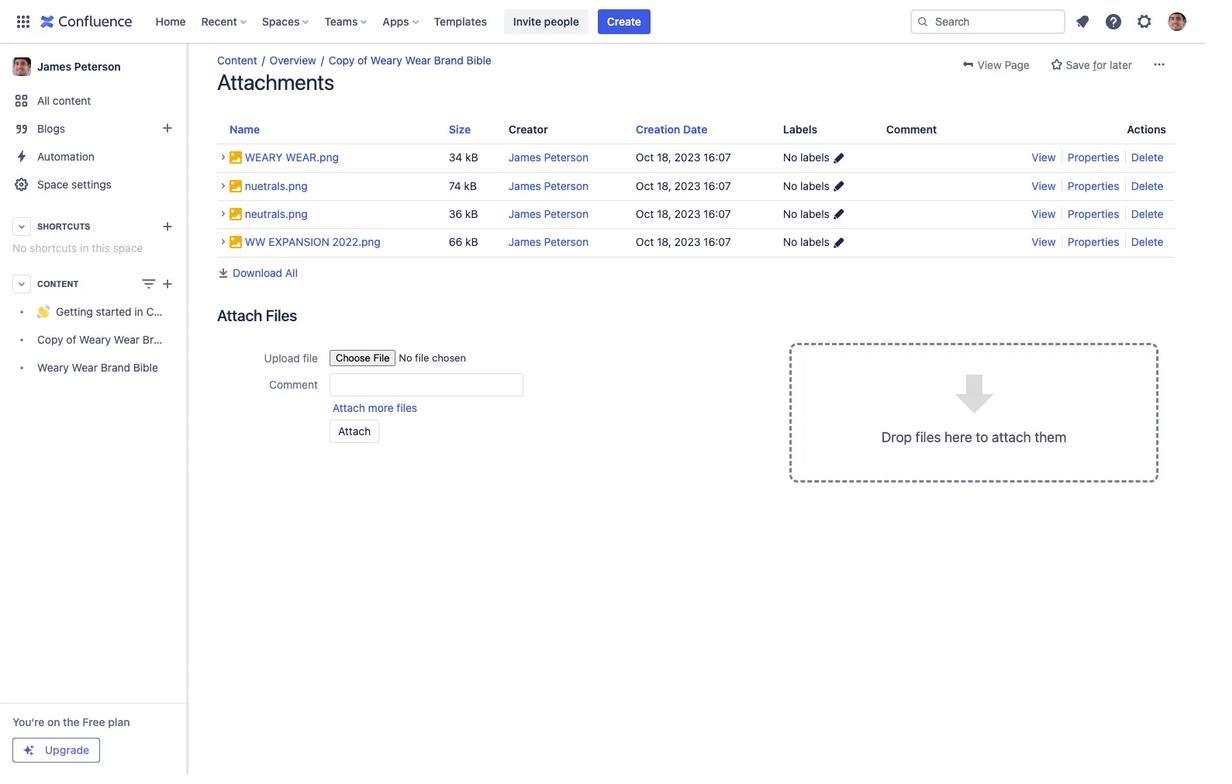 Task type: vqa. For each thing, say whether or not it's contained in the screenshot.
the a associated with Create
no



Task type: describe. For each thing, give the bounding box(es) containing it.
nuetrals.png element
[[975, 178, 1167, 194]]

view page link
[[954, 54, 1039, 77]]

labels
[[784, 123, 818, 136]]

delete button for 36 kb
[[1132, 207, 1164, 220]]

create a blog image
[[158, 119, 177, 137]]

properties button for 34 kb
[[1068, 151, 1123, 164]]

name button
[[230, 123, 260, 136]]

delete button for 74 kb
[[1132, 179, 1164, 192]]

delete for 34 kb
[[1132, 151, 1164, 164]]

of inside tree
[[66, 333, 76, 346]]

nuetrals.png
[[245, 179, 308, 192]]

creation date
[[636, 123, 708, 136]]

66
[[449, 235, 463, 249]]

properties for 74 kb
[[1068, 179, 1123, 192]]

collapse sidebar image
[[169, 51, 203, 82]]

james for nuetrals.png
[[509, 179, 541, 192]]

view for 34 kb
[[1032, 151, 1059, 164]]

space element
[[0, 43, 203, 775]]

properties for 36 kb
[[1068, 207, 1123, 220]]

drop
[[882, 429, 913, 445]]

properties for 34 kb
[[1068, 151, 1123, 164]]

2022.png
[[333, 235, 381, 249]]

no labels for 36 kb
[[784, 207, 830, 220]]

save
[[1067, 58, 1091, 71]]

18, for 34 kb
[[657, 151, 672, 164]]

expansion
[[269, 235, 330, 249]]

getting started in confluence
[[56, 305, 203, 318]]

weary wear.png
[[245, 151, 339, 164]]

confluence
[[146, 305, 203, 318]]

james inside space element
[[37, 60, 71, 73]]

file
[[303, 351, 318, 364]]

oct 18, 2023 16:07 for 36 kb
[[636, 207, 731, 220]]

kb for 66 kb
[[466, 235, 478, 249]]

view for 66 kb
[[1032, 235, 1059, 249]]

1 horizontal spatial brand
[[143, 333, 172, 346]]

blogs link
[[6, 115, 180, 143]]

settings
[[71, 178, 112, 191]]

apps button
[[378, 9, 425, 34]]

in for started
[[135, 305, 143, 318]]

upgrade
[[45, 743, 89, 757]]

shortcuts
[[37, 222, 90, 231]]

global element
[[9, 0, 911, 43]]

download all
[[233, 266, 298, 279]]

peterson inside space element
[[74, 60, 121, 73]]

overview
[[270, 54, 316, 67]]

attachments
[[217, 69, 334, 95]]

content
[[53, 94, 91, 107]]

premium image
[[23, 744, 35, 757]]

neutrals.png
[[245, 207, 308, 220]]

Search field
[[911, 9, 1066, 34]]

weary wear brand bible link
[[6, 354, 180, 382]]

png file image
[[230, 208, 242, 220]]

people
[[544, 14, 579, 28]]

no for 66 kb
[[784, 235, 798, 249]]

labels for 34 kb
[[801, 151, 830, 164]]

delete button for 34 kb
[[1132, 151, 1164, 164]]

james peterson for 34 kb
[[509, 151, 589, 164]]

no inside space element
[[12, 241, 27, 255]]

james peterson inside space element
[[37, 60, 121, 73]]

properties button for 74 kb
[[1068, 179, 1123, 192]]

all content link
[[6, 87, 180, 115]]

oct 18, 2023 16:07 for 34 kb
[[636, 151, 731, 164]]

here
[[945, 429, 973, 445]]

view page
[[975, 58, 1030, 71]]

0 vertical spatial wear
[[405, 54, 431, 67]]

recent
[[201, 14, 237, 28]]

content inside dropdown button
[[37, 279, 79, 289]]

2023 for 74 kb
[[675, 179, 701, 192]]

upgrade button
[[13, 739, 99, 762]]

free
[[83, 715, 105, 729]]

creation date button
[[636, 123, 708, 136]]

0 horizontal spatial files
[[397, 401, 418, 414]]

settings icon image
[[1136, 12, 1155, 31]]

automation link
[[6, 143, 180, 171]]

1 horizontal spatial all
[[285, 266, 298, 279]]

0 vertical spatial of
[[358, 54, 368, 67]]

content button
[[6, 270, 180, 298]]

download all link
[[217, 265, 1175, 281]]

16:07 for 34 kb
[[704, 151, 731, 164]]

search image
[[917, 15, 930, 28]]

2023 for 66 kb
[[675, 235, 701, 249]]

peterson for 36 kb
[[544, 207, 589, 220]]

0 vertical spatial brand
[[434, 54, 464, 67]]

home link
[[151, 9, 191, 34]]

copy of weary wear brand bible inside tree
[[37, 333, 200, 346]]

18, for 36 kb
[[657, 207, 672, 220]]

peterson for 66 kb
[[544, 235, 589, 249]]

0 vertical spatial content
[[217, 54, 257, 67]]

date
[[684, 123, 708, 136]]

2 horizontal spatial bible
[[467, 54, 492, 67]]

0 horizontal spatial copy of weary wear brand bible link
[[6, 326, 200, 354]]

banner containing home
[[0, 0, 1206, 43]]

spaces
[[262, 14, 300, 28]]

them
[[1035, 429, 1067, 445]]

notification icon image
[[1074, 12, 1093, 31]]

oct for 36 kb
[[636, 207, 654, 220]]

18, for 66 kb
[[657, 235, 672, 249]]

properties button for 36 kb
[[1068, 207, 1123, 220]]

16:07 for 66 kb
[[704, 235, 731, 249]]

all inside space element
[[37, 94, 50, 107]]

or
[[1097, 58, 1108, 71]]

74
[[449, 179, 461, 192]]

all content
[[37, 94, 91, 107]]

size button
[[449, 123, 471, 136]]

invite people
[[514, 14, 579, 28]]

no for 74 kb
[[784, 179, 798, 192]]

apps
[[383, 14, 409, 28]]

1 vertical spatial bible
[[175, 333, 200, 346]]

attach for attach files
[[217, 306, 262, 324]]

delete for 36 kb
[[1132, 207, 1164, 220]]

2 vertical spatial bible
[[133, 361, 158, 374]]

0 horizontal spatial comment
[[269, 378, 318, 391]]

labels for 74 kb
[[801, 179, 830, 192]]

templates link
[[430, 9, 492, 34]]

kb for 34 kb
[[466, 151, 478, 164]]

no shortcuts in this space
[[12, 241, 143, 255]]

properties for 66 kb
[[1068, 235, 1123, 249]]

neutrals.png element
[[975, 206, 1167, 222]]

copy inside tree
[[37, 333, 63, 346]]

1 horizontal spatial copy of weary wear brand bible link
[[329, 54, 492, 67]]

change view image
[[140, 275, 158, 293]]

the
[[63, 715, 80, 729]]

attach
[[992, 429, 1032, 445]]

content link
[[217, 54, 257, 67]]

view for 74 kb
[[1032, 179, 1059, 192]]

james peterson link for 74 kb
[[509, 179, 589, 192]]

peterson for 74 kb
[[544, 179, 589, 192]]

attach files
[[217, 306, 297, 324]]

you're
[[12, 715, 44, 729]]

weary wear brand bible
[[37, 361, 158, 374]]

2023 for 36 kb
[[675, 207, 701, 220]]

to
[[976, 429, 989, 445]]

this
[[92, 241, 110, 255]]

creator
[[509, 123, 548, 136]]



Task type: locate. For each thing, give the bounding box(es) containing it.
content up getting
[[37, 279, 79, 289]]

4 delete from the top
[[1132, 235, 1164, 249]]

properties button
[[1068, 151, 1123, 164], [1068, 179, 1123, 192], [1068, 207, 1123, 220], [1068, 235, 1123, 249]]

weary up weary wear brand bible link
[[79, 333, 111, 346]]

view inside weary wear.png element
[[1032, 151, 1059, 164]]

james peterson for 36 kb
[[509, 207, 589, 220]]

oct for 34 kb
[[636, 151, 654, 164]]

3 properties from the top
[[1068, 207, 1123, 220]]

view left page
[[978, 58, 1002, 71]]

brand down confluence on the top left
[[143, 333, 172, 346]]

weary wear.png link
[[245, 151, 339, 164]]

view
[[978, 58, 1002, 71], [1032, 151, 1059, 164], [1032, 179, 1059, 192], [1032, 207, 1059, 220], [1032, 235, 1059, 249]]

2 18, from the top
[[657, 179, 672, 192]]

view button down 'nuetrals.png' element
[[1032, 207, 1059, 220]]

2 oct 18, 2023 16:07 from the top
[[636, 179, 731, 192]]

james for weary wear.png
[[509, 151, 541, 164]]

3 no labels from the top
[[784, 207, 830, 220]]

james peterson link for 66 kb
[[509, 235, 589, 249]]

james peterson for 66 kb
[[509, 235, 589, 249]]

view down neutrals.png element
[[1032, 235, 1059, 249]]

download
[[233, 266, 283, 279]]

delete for 66 kb
[[1132, 235, 1164, 249]]

0 horizontal spatial bible
[[133, 361, 158, 374]]

1 horizontal spatial bible
[[175, 333, 200, 346]]

4 properties from the top
[[1068, 235, 1123, 249]]

3 properties button from the top
[[1068, 207, 1123, 220]]

f
[[1094, 58, 1097, 71]]

0 vertical spatial copy of weary wear brand bible
[[329, 54, 492, 67]]

upload
[[264, 351, 300, 364]]

properties button for 66 kb
[[1068, 235, 1123, 249]]

1 vertical spatial all
[[285, 266, 298, 279]]

1 vertical spatial png file image
[[230, 180, 242, 192]]

wear
[[405, 54, 431, 67], [114, 333, 140, 346], [72, 361, 98, 374]]

2 vertical spatial brand
[[101, 361, 130, 374]]

2 16:07 from the top
[[704, 179, 731, 192]]

all left content
[[37, 94, 50, 107]]

labels for 66 kb
[[801, 235, 830, 249]]

1 horizontal spatial small image
[[1051, 58, 1064, 71]]

0 horizontal spatial in
[[80, 241, 89, 255]]

png file image left weary
[[230, 152, 242, 164]]

labels
[[801, 151, 830, 164], [801, 179, 830, 192], [801, 207, 830, 220], [801, 235, 830, 249]]

view inside ww expansion 2022.png element
[[1032, 235, 1059, 249]]

4 labels from the top
[[801, 235, 830, 249]]

66 kb
[[449, 235, 478, 249]]

no for 34 kb
[[784, 151, 798, 164]]

0 horizontal spatial small image
[[963, 58, 975, 71]]

png file image for weary wear.png
[[230, 152, 242, 164]]

properties down 'nuetrals.png' element
[[1068, 207, 1123, 220]]

properties button up 'nuetrals.png' element
[[1068, 151, 1123, 164]]

bible
[[467, 54, 492, 67], [175, 333, 200, 346], [133, 361, 158, 374]]

delete button inside 'nuetrals.png' element
[[1132, 179, 1164, 192]]

view button down neutrals.png element
[[1032, 235, 1059, 249]]

2 vertical spatial png file image
[[230, 236, 242, 249]]

2 labels from the top
[[801, 179, 830, 192]]

1 horizontal spatial weary
[[79, 333, 111, 346]]

1 vertical spatial copy
[[37, 333, 63, 346]]

kb for 36 kb
[[466, 207, 478, 220]]

all down expansion
[[285, 266, 298, 279]]

delete button inside ww expansion 2022.png element
[[1132, 235, 1164, 249]]

peterson
[[74, 60, 121, 73], [544, 151, 589, 164], [544, 179, 589, 192], [544, 207, 589, 220], [544, 235, 589, 249]]

content
[[217, 54, 257, 67], [37, 279, 79, 289]]

teams button
[[320, 9, 374, 34]]

wear.png
[[286, 151, 339, 164]]

0 vertical spatial copy
[[329, 54, 355, 67]]

1 vertical spatial of
[[66, 333, 76, 346]]

properties inside neutrals.png element
[[1068, 207, 1123, 220]]

kb for 74 kb
[[464, 179, 477, 192]]

oct 18, 2023 16:07 for 66 kb
[[636, 235, 731, 249]]

1 delete from the top
[[1132, 151, 1164, 164]]

4 oct 18, 2023 16:07 from the top
[[636, 235, 731, 249]]

1 vertical spatial copy of weary wear brand bible link
[[6, 326, 200, 354]]

later
[[1111, 58, 1133, 71]]

kb right "34"
[[466, 151, 478, 164]]

blogs
[[37, 122, 65, 135]]

1 horizontal spatial in
[[135, 305, 143, 318]]

34
[[449, 151, 463, 164]]

4 view button from the top
[[1032, 235, 1059, 249]]

1 view button from the top
[[1032, 151, 1059, 164]]

no for 36 kb
[[784, 207, 798, 220]]

1 2023 from the top
[[675, 151, 701, 164]]

bible down confluence on the top left
[[175, 333, 200, 346]]

brand down global element
[[434, 54, 464, 67]]

0 horizontal spatial content
[[37, 279, 79, 289]]

shortcuts button
[[6, 213, 180, 241]]

teams
[[325, 14, 358, 28]]

4 properties button from the top
[[1068, 235, 1123, 249]]

0 vertical spatial copy of weary wear brand bible link
[[329, 54, 492, 67]]

3 oct from the top
[[636, 207, 654, 220]]

add shortcut image
[[158, 217, 177, 236]]

weary
[[371, 54, 403, 67], [79, 333, 111, 346], [37, 361, 69, 374]]

delete inside ww expansion 2022.png element
[[1132, 235, 1164, 249]]

view down weary wear.png element
[[1032, 179, 1059, 192]]

in for shortcuts
[[80, 241, 89, 255]]

nuetrals.png link
[[245, 179, 308, 192]]

view inside 'nuetrals.png' element
[[1032, 179, 1059, 192]]

no labels
[[784, 151, 830, 164], [784, 179, 830, 192], [784, 207, 830, 220], [784, 235, 830, 249]]

1 16:07 from the top
[[704, 151, 731, 164]]

1 vertical spatial content
[[37, 279, 79, 289]]

0 horizontal spatial of
[[66, 333, 76, 346]]

view inside 'link'
[[978, 58, 1002, 71]]

in inside tree
[[135, 305, 143, 318]]

3 png file image from the top
[[230, 236, 242, 249]]

of down teams dropdown button
[[358, 54, 368, 67]]

save f or later
[[1064, 58, 1133, 71]]

drop files here to attach them
[[882, 429, 1067, 445]]

1 png file image from the top
[[230, 152, 242, 164]]

attach left more
[[333, 401, 365, 414]]

attach left files
[[217, 306, 262, 324]]

your profile and preferences image
[[1169, 12, 1187, 31]]

2 2023 from the top
[[675, 179, 701, 192]]

properties inside weary wear.png element
[[1068, 151, 1123, 164]]

Comment text field
[[330, 373, 524, 396]]

1 properties button from the top
[[1068, 151, 1123, 164]]

james peterson link for 34 kb
[[509, 151, 589, 164]]

of down getting
[[66, 333, 76, 346]]

tree containing getting started in confluence
[[6, 298, 203, 382]]

1 horizontal spatial attach
[[333, 401, 365, 414]]

james peterson for 74 kb
[[509, 179, 589, 192]]

1 vertical spatial attach
[[333, 401, 365, 414]]

3 view button from the top
[[1032, 207, 1059, 220]]

0 vertical spatial bible
[[467, 54, 492, 67]]

1 horizontal spatial content
[[217, 54, 257, 67]]

actions
[[1128, 123, 1167, 136]]

small image
[[963, 58, 975, 71], [1051, 58, 1064, 71]]

james for neutrals.png
[[509, 207, 541, 220]]

started
[[96, 305, 132, 318]]

1 vertical spatial copy of weary wear brand bible
[[37, 333, 200, 346]]

small image down search field
[[963, 58, 975, 71]]

2023 for 34 kb
[[675, 151, 701, 164]]

1 small image from the left
[[963, 58, 975, 71]]

1 vertical spatial in
[[135, 305, 143, 318]]

space
[[113, 241, 143, 255]]

in
[[80, 241, 89, 255], [135, 305, 143, 318]]

files left 'here'
[[916, 429, 942, 445]]

kb right 36
[[466, 207, 478, 220]]

png file image for nuetrals.png
[[230, 180, 242, 192]]

1 vertical spatial wear
[[114, 333, 140, 346]]

Upload file file field
[[330, 350, 544, 366]]

on
[[47, 715, 60, 729]]

view down 'nuetrals.png' element
[[1032, 207, 1059, 220]]

3 delete button from the top
[[1132, 207, 1164, 220]]

18, for 74 kb
[[657, 179, 672, 192]]

0 vertical spatial attach
[[217, 306, 262, 324]]

small image left save
[[1051, 58, 1064, 71]]

home
[[156, 14, 186, 28]]

small image for save
[[1051, 58, 1064, 71]]

1 horizontal spatial of
[[358, 54, 368, 67]]

view button up 'nuetrals.png' element
[[1032, 151, 1059, 164]]

2 horizontal spatial weary
[[371, 54, 403, 67]]

0 horizontal spatial brand
[[101, 361, 130, 374]]

small image for view page
[[963, 58, 975, 71]]

upload file
[[264, 351, 318, 364]]

copy of weary wear brand bible link down apps popup button
[[329, 54, 492, 67]]

3 16:07 from the top
[[704, 207, 731, 220]]

2 vertical spatial wear
[[72, 361, 98, 374]]

copy of weary wear brand bible down started
[[37, 333, 200, 346]]

files
[[266, 306, 297, 324]]

brand down started
[[101, 361, 130, 374]]

wear down getting started in confluence
[[114, 333, 140, 346]]

invite people button
[[504, 9, 589, 34]]

1 horizontal spatial wear
[[114, 333, 140, 346]]

delete inside weary wear.png element
[[1132, 151, 1164, 164]]

3 2023 from the top
[[675, 207, 701, 220]]

34 kb
[[449, 151, 478, 164]]

content down the recent popup button
[[217, 54, 257, 67]]

banner
[[0, 0, 1206, 43]]

1 horizontal spatial copy of weary wear brand bible
[[329, 54, 492, 67]]

1 properties from the top
[[1068, 151, 1123, 164]]

delete for 74 kb
[[1132, 179, 1164, 192]]

properties up 'nuetrals.png' element
[[1068, 151, 1123, 164]]

bible down getting started in confluence
[[133, 361, 158, 374]]

2023
[[675, 151, 701, 164], [675, 179, 701, 192], [675, 207, 701, 220], [675, 235, 701, 249]]

1 horizontal spatial copy
[[329, 54, 355, 67]]

3 oct 18, 2023 16:07 from the top
[[636, 207, 731, 220]]

1 vertical spatial weary
[[79, 333, 111, 346]]

None submit
[[330, 419, 380, 443]]

creation
[[636, 123, 681, 136]]

automation
[[37, 150, 95, 163]]

png file image up png file icon
[[230, 180, 242, 192]]

0 vertical spatial all
[[37, 94, 50, 107]]

overview link
[[270, 54, 316, 67]]

weary
[[245, 151, 283, 164]]

0 vertical spatial comment
[[887, 123, 938, 136]]

18,
[[657, 151, 672, 164], [657, 179, 672, 192], [657, 207, 672, 220], [657, 235, 672, 249]]

files right more
[[397, 401, 418, 414]]

james peterson link for 36 kb
[[509, 207, 589, 220]]

attach more files
[[333, 401, 418, 414]]

36
[[449, 207, 463, 220]]

0 vertical spatial files
[[397, 401, 418, 414]]

copy of weary wear brand bible link up weary wear brand bible
[[6, 326, 200, 354]]

2 delete from the top
[[1132, 179, 1164, 192]]

page
[[1005, 58, 1030, 71]]

16:07 for 74 kb
[[704, 179, 731, 192]]

recent button
[[197, 9, 253, 34]]

oct for 66 kb
[[636, 235, 654, 249]]

name
[[230, 123, 260, 136]]

templates
[[434, 14, 487, 28]]

4 18, from the top
[[657, 235, 672, 249]]

view for 36 kb
[[1032, 207, 1059, 220]]

ww expansion 2022.png
[[245, 235, 381, 249]]

neutrals.png link
[[245, 207, 308, 220]]

3 18, from the top
[[657, 207, 672, 220]]

help icon image
[[1105, 12, 1124, 31]]

small image
[[1154, 58, 1166, 71]]

3 delete from the top
[[1132, 207, 1164, 220]]

2 delete button from the top
[[1132, 179, 1164, 192]]

2 horizontal spatial brand
[[434, 54, 464, 67]]

view button for 36 kb
[[1032, 207, 1059, 220]]

2 vertical spatial weary
[[37, 361, 69, 374]]

james
[[37, 60, 71, 73], [509, 151, 541, 164], [509, 179, 541, 192], [509, 207, 541, 220], [509, 235, 541, 249]]

delete inside 'nuetrals.png' element
[[1132, 179, 1164, 192]]

copy of weary wear brand bible down apps popup button
[[329, 54, 492, 67]]

size
[[449, 123, 471, 136]]

space
[[37, 178, 69, 191]]

2 no labels from the top
[[784, 179, 830, 192]]

4 oct from the top
[[636, 235, 654, 249]]

view button for 34 kb
[[1032, 151, 1059, 164]]

0 vertical spatial weary
[[371, 54, 403, 67]]

space settings
[[37, 178, 112, 191]]

2 horizontal spatial wear
[[405, 54, 431, 67]]

getting started in confluence link
[[6, 298, 203, 326]]

oct 18, 2023 16:07 for 74 kb
[[636, 179, 731, 192]]

16:07 for 36 kb
[[704, 207, 731, 220]]

0 horizontal spatial wear
[[72, 361, 98, 374]]

getting
[[56, 305, 93, 318]]

delete button inside neutrals.png element
[[1132, 207, 1164, 220]]

attach for attach more files
[[333, 401, 365, 414]]

kb right 66
[[466, 235, 478, 249]]

weary wear.png element
[[975, 150, 1167, 166]]

plan
[[108, 715, 130, 729]]

2 oct from the top
[[636, 179, 654, 192]]

copy
[[329, 54, 355, 67], [37, 333, 63, 346]]

spaces button
[[257, 9, 315, 34]]

create a page image
[[158, 275, 177, 293]]

4 16:07 from the top
[[704, 235, 731, 249]]

view inside neutrals.png element
[[1032, 207, 1059, 220]]

you're on the free plan
[[12, 715, 130, 729]]

1 horizontal spatial files
[[916, 429, 942, 445]]

png file image
[[230, 152, 242, 164], [230, 180, 242, 192], [230, 236, 242, 249]]

small image inside view page 'link'
[[963, 58, 975, 71]]

properties down neutrals.png element
[[1068, 235, 1123, 249]]

4 delete button from the top
[[1132, 235, 1164, 249]]

1 vertical spatial files
[[916, 429, 942, 445]]

png file image left the ww
[[230, 236, 242, 249]]

1 18, from the top
[[657, 151, 672, 164]]

properties button down weary wear.png element
[[1068, 179, 1123, 192]]

in right started
[[135, 305, 143, 318]]

weary down getting
[[37, 361, 69, 374]]

shortcuts
[[30, 241, 77, 255]]

kb right 74
[[464, 179, 477, 192]]

view button for 66 kb
[[1032, 235, 1059, 249]]

delete inside neutrals.png element
[[1132, 207, 1164, 220]]

wear down apps popup button
[[405, 54, 431, 67]]

view button for 74 kb
[[1032, 179, 1059, 192]]

1 oct 18, 2023 16:07 from the top
[[636, 151, 731, 164]]

delete button inside weary wear.png element
[[1132, 151, 1164, 164]]

more
[[368, 401, 394, 414]]

3 labels from the top
[[801, 207, 830, 220]]

oct for 74 kb
[[636, 179, 654, 192]]

delete
[[1132, 151, 1164, 164], [1132, 179, 1164, 192], [1132, 207, 1164, 220], [1132, 235, 1164, 249]]

0 vertical spatial in
[[80, 241, 89, 255]]

view button down weary wear.png element
[[1032, 179, 1059, 192]]

0 horizontal spatial copy
[[37, 333, 63, 346]]

0 horizontal spatial attach
[[217, 306, 262, 324]]

in left this
[[80, 241, 89, 255]]

0 horizontal spatial all
[[37, 94, 50, 107]]

tree inside space element
[[6, 298, 203, 382]]

2 properties button from the top
[[1068, 179, 1123, 192]]

no labels for 74 kb
[[784, 179, 830, 192]]

delete button for 66 kb
[[1132, 235, 1164, 249]]

no
[[784, 151, 798, 164], [784, 179, 798, 192], [784, 207, 798, 220], [784, 235, 798, 249], [12, 241, 27, 255]]

0 horizontal spatial weary
[[37, 361, 69, 374]]

2 properties from the top
[[1068, 179, 1123, 192]]

1 horizontal spatial comment
[[887, 123, 938, 136]]

1 vertical spatial comment
[[269, 378, 318, 391]]

ww
[[245, 235, 266, 249]]

appswitcher icon image
[[14, 12, 33, 31]]

ww expansion 2022.png link
[[245, 235, 381, 249]]

invite
[[514, 14, 542, 28]]

properties inside 'nuetrals.png' element
[[1068, 179, 1123, 192]]

0 horizontal spatial copy of weary wear brand bible
[[37, 333, 200, 346]]

properties down weary wear.png element
[[1068, 179, 1123, 192]]

space settings link
[[6, 171, 180, 199]]

bible down templates link
[[467, 54, 492, 67]]

1 oct from the top
[[636, 151, 654, 164]]

wear down getting
[[72, 361, 98, 374]]

4 2023 from the top
[[675, 235, 701, 249]]

1 delete button from the top
[[1132, 151, 1164, 164]]

tree
[[6, 298, 203, 382]]

2 small image from the left
[[1051, 58, 1064, 71]]

1 labels from the top
[[801, 151, 830, 164]]

view up 'nuetrals.png' element
[[1032, 151, 1059, 164]]

all
[[37, 94, 50, 107], [285, 266, 298, 279]]

labels for 36 kb
[[801, 207, 830, 220]]

4 no labels from the top
[[784, 235, 830, 249]]

properties inside ww expansion 2022.png element
[[1068, 235, 1123, 249]]

properties button down neutrals.png element
[[1068, 235, 1123, 249]]

create
[[607, 14, 642, 28]]

confluence image
[[40, 12, 132, 31], [40, 12, 132, 31]]

weary down the 'apps' at the top left of page
[[371, 54, 403, 67]]

36 kb
[[449, 207, 478, 220]]

copy down getting
[[37, 333, 63, 346]]

2 view button from the top
[[1032, 179, 1059, 192]]

no labels for 34 kb
[[784, 151, 830, 164]]

copy down teams dropdown button
[[329, 54, 355, 67]]

properties button down 'nuetrals.png' element
[[1068, 207, 1123, 220]]

2 png file image from the top
[[230, 180, 242, 192]]

1 no labels from the top
[[784, 151, 830, 164]]

peterson for 34 kb
[[544, 151, 589, 164]]

james for ww expansion 2022.png
[[509, 235, 541, 249]]

png file image for ww expansion 2022.png
[[230, 236, 242, 249]]

0 vertical spatial png file image
[[230, 152, 242, 164]]

ww expansion 2022.png element
[[975, 235, 1167, 250]]

1 vertical spatial brand
[[143, 333, 172, 346]]

no labels for 66 kb
[[784, 235, 830, 249]]



